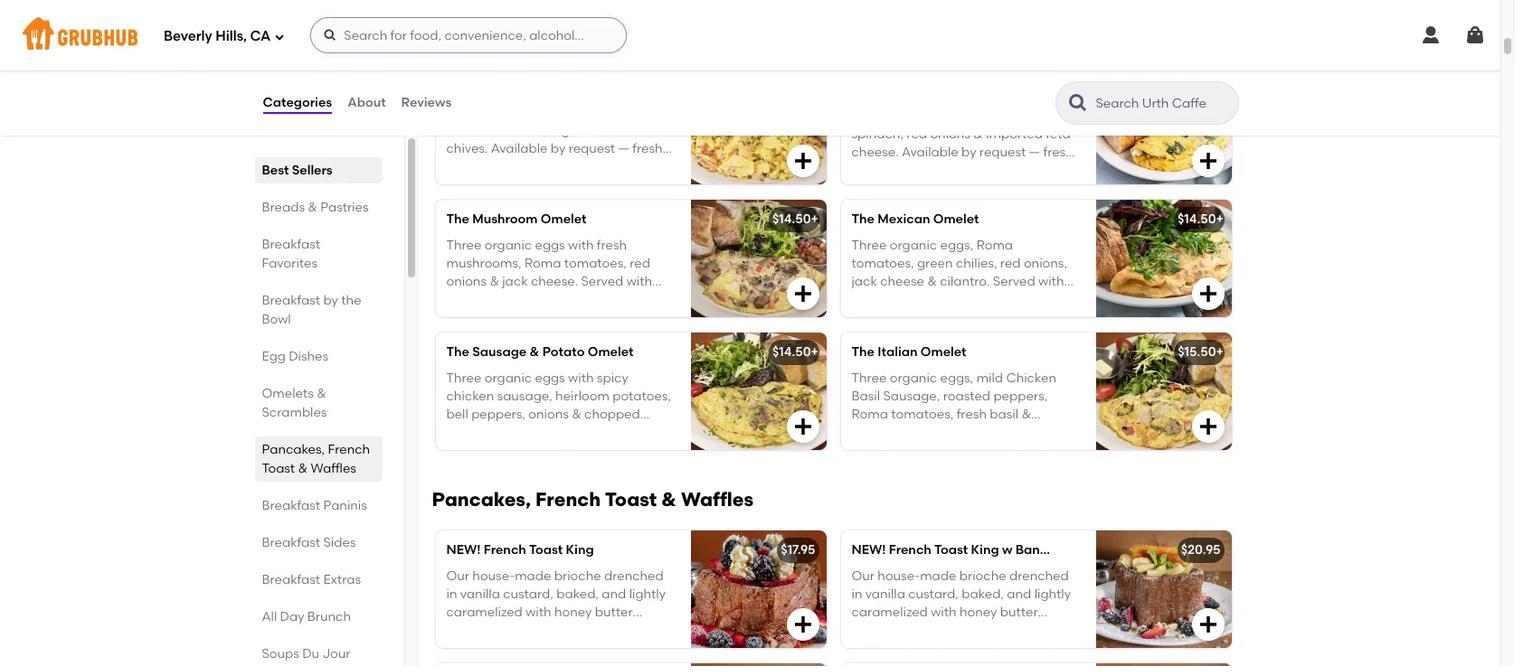 Task type: locate. For each thing, give the bounding box(es) containing it.
greens down cheese.
[[852, 182, 894, 197]]

$15.50
[[773, 79, 811, 94], [1179, 345, 1217, 360]]

grown down onions
[[959, 163, 997, 179]]

salad. for cheese.
[[897, 182, 934, 197]]

egg dishes tab
[[262, 348, 375, 367]]

by
[[551, 141, 566, 157], [962, 145, 977, 160], [324, 293, 338, 309]]

1 horizontal spatial greens
[[852, 182, 894, 197]]

the mushroom omelet image
[[691, 200, 827, 318]]

grown
[[553, 160, 592, 175], [959, 163, 997, 179]]

available for onions
[[902, 145, 959, 160]]

beverly hills, ca
[[164, 28, 271, 44]]

pancakes, french toast & waffles
[[262, 443, 370, 477], [432, 489, 754, 512]]

omelet up sautéed
[[976, 83, 1022, 98]]

breakfast up day
[[262, 573, 320, 588]]

fresh inside the three organic eggs with sautéed spinach, red onions & imported feta cheese. available by request — fresh bread & a locally grown mixed greens salad.
[[1044, 145, 1074, 160]]

our
[[597, 105, 617, 120]]

request
[[569, 141, 615, 157], [980, 145, 1027, 160]]

0 horizontal spatial —
[[618, 141, 630, 157]]

1 horizontal spatial king
[[972, 543, 1000, 559]]

0 vertical spatial best
[[863, 61, 886, 74]]

locally inside the three organic eggs with sautéed spinach, red onions & imported feta cheese. available by request — fresh bread & a locally grown mixed greens salad.
[[916, 163, 956, 179]]

the for the salmon scramble
[[447, 79, 470, 94]]

— inside the three organic eggs with sautéed spinach, red onions & imported feta cheese. available by request — fresh bread & a locally grown mixed greens salad.
[[1030, 145, 1041, 160]]

categories button
[[262, 71, 333, 136]]

waffles
[[311, 462, 357, 477], [681, 489, 754, 512]]

with inside three organic eggs with our natural smoked salmon, organic tomatoes & chives. available by request — fresh bread & a locally grown mixed greens salad.
[[568, 105, 594, 120]]

eggs inside three organic eggs with our natural smoked salmon, organic tomatoes & chives. available by request — fresh bread & a locally grown mixed greens salad.
[[535, 105, 565, 120]]

greens down the chives.
[[447, 178, 488, 193]]

omelet right mushroom
[[541, 212, 587, 227]]

by left the
[[324, 293, 338, 309]]

all day brunch
[[262, 610, 351, 625]]

breads
[[262, 200, 305, 215]]

best sellers tab
[[262, 161, 375, 180]]

request inside the three organic eggs with sautéed spinach, red onions & imported feta cheese. available by request — fresh bread & a locally grown mixed greens salad.
[[980, 145, 1027, 160]]

dishes
[[289, 349, 329, 365]]

2 breakfast from the top
[[262, 293, 320, 309]]

1 horizontal spatial new!
[[852, 543, 886, 559]]

1 breakfast from the top
[[262, 237, 320, 252]]

omelet right italian
[[921, 345, 967, 360]]

bread inside the three organic eggs with sautéed spinach, red onions & imported feta cheese. available by request — fresh bread & a locally grown mixed greens salad.
[[852, 163, 889, 179]]

0 vertical spatial $15.50
[[773, 79, 811, 94]]

1 vertical spatial best
[[262, 163, 289, 178]]

three organic eggs with sautéed spinach, red onions & imported feta cheese. available by request — fresh bread & a locally grown mixed greens salad.
[[852, 108, 1074, 197]]

main navigation navigation
[[0, 0, 1501, 71]]

$20.95
[[1182, 543, 1221, 559]]

the for the mexican omelet
[[852, 212, 875, 227]]

extras
[[324, 573, 361, 588]]

smoked
[[447, 123, 495, 138]]

available inside three organic eggs with our natural smoked salmon, organic tomatoes & chives. available by request — fresh bread & a locally grown mixed greens salad.
[[491, 141, 548, 157]]

0 horizontal spatial eggs
[[535, 105, 565, 120]]

1 horizontal spatial request
[[980, 145, 1027, 160]]

1 vertical spatial $15.50
[[1179, 345, 1217, 360]]

by down onions
[[962, 145, 977, 160]]

omelet right potato
[[588, 345, 634, 360]]

0 horizontal spatial fresh
[[633, 141, 663, 157]]

eggs inside the three organic eggs with sautéed spinach, red onions & imported feta cheese. available by request — fresh bread & a locally grown mixed greens salad.
[[941, 108, 971, 124]]

2 king from the left
[[972, 543, 1000, 559]]

bread down the chives.
[[447, 160, 484, 175]]

sausage
[[473, 345, 527, 360]]

svg image
[[1465, 24, 1487, 46], [274, 31, 285, 42], [792, 151, 814, 172], [1198, 151, 1220, 172], [792, 284, 814, 305], [1198, 284, 1220, 305], [792, 417, 814, 438], [1198, 417, 1220, 438], [792, 615, 814, 636], [1198, 615, 1220, 636]]

breakfast extras
[[262, 573, 361, 588]]

potato
[[543, 345, 585, 360]]

0 horizontal spatial grown
[[553, 160, 592, 175]]

the for the italian omelet
[[852, 345, 875, 360]]

mixed inside the three organic eggs with sautéed spinach, red onions & imported feta cheese. available by request — fresh bread & a locally grown mixed greens salad.
[[1000, 163, 1038, 179]]

beverly
[[164, 28, 212, 44]]

mixed down imported
[[1000, 163, 1038, 179]]

waffles inside pancakes, french toast & waffles
[[311, 462, 357, 477]]

3 breakfast from the top
[[262, 499, 320, 514]]

sellers
[[292, 163, 333, 178]]

search icon image
[[1067, 92, 1089, 114]]

locally for onions
[[916, 163, 956, 179]]

0 horizontal spatial request
[[569, 141, 615, 157]]

0 horizontal spatial pancakes,
[[262, 443, 325, 458]]

breakfast up breakfast sides
[[262, 499, 320, 514]]

reviews
[[401, 95, 452, 110]]

the
[[447, 79, 470, 94], [852, 83, 875, 98], [447, 212, 470, 227], [852, 212, 875, 227], [447, 345, 470, 360], [852, 345, 875, 360]]

pancakes,
[[262, 443, 325, 458], [432, 489, 531, 512]]

1 vertical spatial waffles
[[681, 489, 754, 512]]

three up smoked
[[447, 105, 482, 120]]

with for organic
[[568, 105, 594, 120]]

new! french toast king with ice cream image
[[691, 665, 827, 667]]

three inside the three organic eggs with sautéed spinach, red onions & imported feta cheese. available by request — fresh bread & a locally grown mixed greens salad.
[[852, 108, 887, 124]]

best for best seller
[[863, 61, 886, 74]]

svg image for the mexican omelet
[[1198, 284, 1220, 305]]

1 horizontal spatial eggs
[[941, 108, 971, 124]]

1 horizontal spatial bread
[[852, 163, 889, 179]]

0 horizontal spatial salad.
[[491, 178, 529, 193]]

grown up the mushroom omelet
[[553, 160, 592, 175]]

— down imported
[[1030, 145, 1041, 160]]

$14.50 + for the sausage & potato omelet
[[773, 345, 819, 360]]

breakfast up bowl on the top left
[[262, 293, 320, 309]]

a for cheese.
[[905, 163, 913, 179]]

breakfast sides tab
[[262, 534, 375, 553]]

fresh
[[633, 141, 663, 157], [1044, 145, 1074, 160]]

1 horizontal spatial waffles
[[681, 489, 754, 512]]

organic up salmon,
[[485, 105, 532, 120]]

salad. up mushroom
[[491, 178, 529, 193]]

a down salmon,
[[499, 160, 508, 175]]

1 horizontal spatial best
[[863, 61, 886, 74]]

$14.50 + for the mushroom omelet
[[773, 212, 819, 227]]

bread for cheese.
[[852, 163, 889, 179]]

svg image for the salmon scramble
[[792, 151, 814, 172]]

the italian omelet image
[[1096, 333, 1232, 451]]

5 breakfast from the top
[[262, 573, 320, 588]]

red
[[907, 127, 928, 142]]

+ for the sausage & potato omelet
[[811, 345, 819, 360]]

pancakes, down scrambles
[[262, 443, 325, 458]]

0 vertical spatial pancakes, french toast & waffles
[[262, 443, 370, 477]]

greens for three organic eggs with our natural smoked salmon, organic tomatoes & chives. available by request — fresh bread & a locally grown mixed greens salad.
[[447, 178, 488, 193]]

available for salmon,
[[491, 141, 548, 157]]

1 horizontal spatial salad.
[[897, 182, 934, 197]]

request for tomatoes
[[569, 141, 615, 157]]

1 horizontal spatial pancakes,
[[432, 489, 531, 512]]

$15.50 for the italian omelet
[[1179, 345, 1217, 360]]

0 vertical spatial $15.50 +
[[773, 79, 819, 94]]

organic inside the three organic eggs with sautéed spinach, red onions & imported feta cheese. available by request — fresh bread & a locally grown mixed greens salad.
[[890, 108, 938, 124]]

locally for salmon,
[[511, 160, 550, 175]]

a inside three organic eggs with our natural smoked salmon, organic tomatoes & chives. available by request — fresh bread & a locally grown mixed greens salad.
[[499, 160, 508, 175]]

by inside the three organic eggs with sautéed spinach, red onions & imported feta cheese. available by request — fresh bread & a locally grown mixed greens salad.
[[962, 145, 977, 160]]

request down our
[[569, 141, 615, 157]]

the up the reviews
[[447, 79, 470, 94]]

2 new! from the left
[[852, 543, 886, 559]]

best left seller
[[863, 61, 886, 74]]

with inside the three organic eggs with sautéed spinach, red onions & imported feta cheese. available by request — fresh bread & a locally grown mixed greens salad.
[[974, 108, 1000, 124]]

omelets & scrambles tab
[[262, 385, 375, 423]]

locally
[[511, 160, 550, 175], [916, 163, 956, 179]]

0 horizontal spatial $15.50
[[773, 79, 811, 94]]

the left italian
[[852, 345, 875, 360]]

greens for three organic eggs with sautéed spinach, red onions & imported feta cheese. available by request — fresh bread & a locally grown mixed greens salad.
[[852, 182, 894, 197]]

available inside the three organic eggs with sautéed spinach, red onions & imported feta cheese. available by request — fresh bread & a locally grown mixed greens salad.
[[902, 145, 959, 160]]

1 horizontal spatial locally
[[916, 163, 956, 179]]

mixed for imported
[[1000, 163, 1038, 179]]

0 horizontal spatial svg image
[[323, 28, 338, 43]]

0 horizontal spatial best
[[262, 163, 289, 178]]

1 vertical spatial $15.50 +
[[1179, 345, 1224, 360]]

2 horizontal spatial organic
[[890, 108, 938, 124]]

grown for &
[[959, 163, 997, 179]]

grown for organic
[[553, 160, 592, 175]]

soups du jour tab
[[262, 645, 375, 664]]

new! french toast king w bananas & walnuts
[[852, 543, 1138, 559]]

bread inside three organic eggs with our natural smoked salmon, organic tomatoes & chives. available by request — fresh bread & a locally grown mixed greens salad.
[[447, 160, 484, 175]]

0 horizontal spatial $15.50 +
[[773, 79, 819, 94]]

1 horizontal spatial fresh
[[1044, 145, 1074, 160]]

with left our
[[568, 105, 594, 120]]

bread
[[447, 160, 484, 175], [852, 163, 889, 179]]

bread down cheese.
[[852, 163, 889, 179]]

1 horizontal spatial pancakes, french toast & waffles
[[432, 489, 754, 512]]

$14.50 + for the mexican omelet
[[1178, 212, 1224, 227]]

by down scramble
[[551, 141, 566, 157]]

organic
[[485, 105, 532, 120], [890, 108, 938, 124], [549, 123, 597, 138]]

favorites
[[262, 256, 318, 272]]

three for three organic eggs with our natural smoked salmon, organic tomatoes & chives. available by request — fresh bread & a locally grown mixed greens salad.
[[447, 105, 482, 120]]

omelet
[[976, 83, 1022, 98], [541, 212, 587, 227], [934, 212, 980, 227], [588, 345, 634, 360], [921, 345, 967, 360]]

mixed inside three organic eggs with our natural smoked salmon, organic tomatoes & chives. available by request — fresh bread & a locally grown mixed greens salad.
[[595, 160, 632, 175]]

the mexican omelet
[[852, 212, 980, 227]]

the down best seller
[[852, 83, 875, 98]]

greens inside three organic eggs with our natural smoked salmon, organic tomatoes & chives. available by request — fresh bread & a locally grown mixed greens salad.
[[447, 178, 488, 193]]

1 horizontal spatial svg image
[[1421, 24, 1443, 46]]

breakfast
[[262, 237, 320, 252], [262, 293, 320, 309], [262, 499, 320, 514], [262, 536, 320, 551], [262, 573, 320, 588]]

eggs
[[535, 105, 565, 120], [941, 108, 971, 124]]

1 king from the left
[[566, 543, 594, 559]]

salad. for chives.
[[491, 178, 529, 193]]

about
[[348, 95, 386, 110]]

salmon,
[[498, 123, 546, 138]]

three
[[447, 105, 482, 120], [852, 108, 887, 124]]

1 horizontal spatial three
[[852, 108, 887, 124]]

breakfast inside "tab"
[[262, 573, 320, 588]]

the sausage & potato omelet image
[[691, 333, 827, 451]]

1 horizontal spatial grown
[[959, 163, 997, 179]]

three up spinach,
[[852, 108, 887, 124]]

breakfast up breakfast extras
[[262, 536, 320, 551]]

best inside best sellers 'tab'
[[262, 163, 289, 178]]

0 vertical spatial waffles
[[311, 462, 357, 477]]

toast inside pancakes, french toast & waffles
[[262, 462, 295, 477]]

breakfast favorites tab
[[262, 235, 375, 273]]

best left sellers
[[262, 163, 289, 178]]

4 breakfast from the top
[[262, 536, 320, 551]]

breads & pastries
[[262, 200, 369, 215]]

mixed
[[595, 160, 632, 175], [1000, 163, 1038, 179]]

mixed for tomatoes
[[595, 160, 632, 175]]

svg image for new! french toast king
[[792, 615, 814, 636]]

+ for the mushroom omelet
[[811, 212, 819, 227]]

1 horizontal spatial by
[[551, 141, 566, 157]]

$14.50
[[1178, 79, 1217, 94], [773, 212, 811, 227], [1178, 212, 1217, 227], [773, 345, 811, 360]]

0 horizontal spatial organic
[[485, 105, 532, 120]]

a inside the three organic eggs with sautéed spinach, red onions & imported feta cheese. available by request — fresh bread & a locally grown mixed greens salad.
[[905, 163, 913, 179]]

1 horizontal spatial mixed
[[1000, 163, 1038, 179]]

organic up red
[[890, 108, 938, 124]]

—
[[618, 141, 630, 157], [1030, 145, 1041, 160]]

scramble
[[523, 79, 582, 94]]

best
[[863, 61, 886, 74], [262, 163, 289, 178]]

1 horizontal spatial $15.50
[[1179, 345, 1217, 360]]

omelet right the mexican in the right top of the page
[[934, 212, 980, 227]]

the left the mexican in the right top of the page
[[852, 212, 875, 227]]

fresh down feta
[[1044, 145, 1074, 160]]

organic for smoked
[[485, 105, 532, 120]]

paninis
[[324, 499, 367, 514]]

salad. up the mexican omelet at the top right of the page
[[897, 182, 934, 197]]

+
[[811, 79, 819, 94], [1217, 79, 1224, 94], [811, 212, 819, 227], [1217, 212, 1224, 227], [811, 345, 819, 360], [1217, 345, 1224, 360]]

bananas
[[1016, 543, 1071, 559]]

locally down onions
[[916, 163, 956, 179]]

new! for new! french toast king w bananas & walnuts
[[852, 543, 886, 559]]

breakfast inside the 'breakfast by the bowl'
[[262, 293, 320, 309]]

0 horizontal spatial king
[[566, 543, 594, 559]]

a
[[499, 160, 508, 175], [905, 163, 913, 179]]

1 horizontal spatial with
[[974, 108, 1000, 124]]

new!
[[447, 543, 481, 559], [852, 543, 886, 559]]

breakfast extras tab
[[262, 571, 375, 590]]

$15.50 +
[[773, 79, 819, 94], [1179, 345, 1224, 360]]

king for new! french toast king
[[566, 543, 594, 559]]

by for organic
[[551, 141, 566, 157]]

eggs up onions
[[941, 108, 971, 124]]

pancakes, up new! french toast king
[[432, 489, 531, 512]]

organic down scramble
[[549, 123, 597, 138]]

a down red
[[905, 163, 913, 179]]

grown inside the three organic eggs with sautéed spinach, red onions & imported feta cheese. available by request — fresh bread & a locally grown mixed greens salad.
[[959, 163, 997, 179]]

0 horizontal spatial mixed
[[595, 160, 632, 175]]

pancakes, french toast & waffles up breakfast paninis
[[262, 443, 370, 477]]

king
[[566, 543, 594, 559], [972, 543, 1000, 559]]

imported
[[987, 127, 1043, 142]]

by inside the 'breakfast by the bowl'
[[324, 293, 338, 309]]

fresh down "tomatoes"
[[633, 141, 663, 157]]

new! french toast king
[[447, 543, 594, 559]]

greens inside the three organic eggs with sautéed spinach, red onions & imported feta cheese. available by request — fresh bread & a locally grown mixed greens salad.
[[852, 182, 894, 197]]

0 horizontal spatial pancakes, french toast & waffles
[[262, 443, 370, 477]]

eggs down scramble
[[535, 105, 565, 120]]

0 horizontal spatial locally
[[511, 160, 550, 175]]

available down red
[[902, 145, 959, 160]]

0 horizontal spatial waffles
[[311, 462, 357, 477]]

with
[[568, 105, 594, 120], [974, 108, 1000, 124]]

salad. inside three organic eggs with our natural smoked salmon, organic tomatoes & chives. available by request — fresh bread & a locally grown mixed greens salad.
[[491, 178, 529, 193]]

with up imported
[[974, 108, 1000, 124]]

— for imported
[[1030, 145, 1041, 160]]

salad. inside the three organic eggs with sautéed spinach, red onions & imported feta cheese. available by request — fresh bread & a locally grown mixed greens salad.
[[897, 182, 934, 197]]

1 horizontal spatial $15.50 +
[[1179, 345, 1224, 360]]

0 horizontal spatial greens
[[447, 178, 488, 193]]

mexican
[[878, 212, 931, 227]]

the left sausage
[[447, 345, 470, 360]]

breakfast sides
[[262, 536, 356, 551]]

0 horizontal spatial available
[[491, 141, 548, 157]]

walnuts
[[1087, 543, 1138, 559]]

the mexican omelet image
[[1096, 200, 1232, 318]]

+ for the mexican omelet
[[1217, 212, 1224, 227]]

request down imported
[[980, 145, 1027, 160]]

available
[[491, 141, 548, 157], [902, 145, 959, 160]]

omelet for the mushroom omelet
[[541, 212, 587, 227]]

0 horizontal spatial three
[[447, 105, 482, 120]]

1 horizontal spatial a
[[905, 163, 913, 179]]

0 horizontal spatial a
[[499, 160, 508, 175]]

request inside three organic eggs with our natural smoked salmon, organic tomatoes & chives. available by request — fresh bread & a locally grown mixed greens salad.
[[569, 141, 615, 157]]

the for the sausage & potato omelet
[[447, 345, 470, 360]]

available down salmon,
[[491, 141, 548, 157]]

0 horizontal spatial with
[[568, 105, 594, 120]]

the left mushroom
[[447, 212, 470, 227]]

— down "tomatoes"
[[618, 141, 630, 157]]

the mushroom omelet
[[447, 212, 587, 227]]

mixed down "tomatoes"
[[595, 160, 632, 175]]

— inside three organic eggs with our natural smoked salmon, organic tomatoes & chives. available by request — fresh bread & a locally grown mixed greens salad.
[[618, 141, 630, 157]]

0 horizontal spatial by
[[324, 293, 338, 309]]

0 horizontal spatial new!
[[447, 543, 481, 559]]

1 horizontal spatial available
[[902, 145, 959, 160]]

the spinach & feta omelet image
[[1096, 67, 1232, 185]]

w
[[1003, 543, 1013, 559]]

svg image
[[1421, 24, 1443, 46], [323, 28, 338, 43]]

breakfast up favorites
[[262, 237, 320, 252]]

greens
[[447, 178, 488, 193], [852, 182, 894, 197]]

pancakes, french toast & waffles up new! french toast king
[[432, 489, 754, 512]]

grown inside three organic eggs with our natural smoked salmon, organic tomatoes & chives. available by request — fresh bread & a locally grown mixed greens salad.
[[553, 160, 592, 175]]

0 horizontal spatial bread
[[447, 160, 484, 175]]

brunch
[[308, 610, 351, 625]]

locally inside three organic eggs with our natural smoked salmon, organic tomatoes & chives. available by request — fresh bread & a locally grown mixed greens salad.
[[511, 160, 550, 175]]

new! for new! french toast king
[[447, 543, 481, 559]]

fresh inside three organic eggs with our natural smoked salmon, organic tomatoes & chives. available by request — fresh bread & a locally grown mixed greens salad.
[[633, 141, 663, 157]]

1 new! from the left
[[447, 543, 481, 559]]

three inside three organic eggs with our natural smoked salmon, organic tomatoes & chives. available by request — fresh bread & a locally grown mixed greens salad.
[[447, 105, 482, 120]]

locally down salmon,
[[511, 160, 550, 175]]

the salmon scramble
[[447, 79, 582, 94]]

0 vertical spatial pancakes,
[[262, 443, 325, 458]]

2 horizontal spatial by
[[962, 145, 977, 160]]

by inside three organic eggs with our natural smoked salmon, organic tomatoes & chives. available by request — fresh bread & a locally grown mixed greens salad.
[[551, 141, 566, 157]]

1 horizontal spatial —
[[1030, 145, 1041, 160]]



Task type: vqa. For each thing, say whether or not it's contained in the screenshot.
Breads
yes



Task type: describe. For each thing, give the bounding box(es) containing it.
new! french toast king w bananas & walnuts image
[[1096, 531, 1232, 649]]

breakfast for breakfast by the bowl
[[262, 293, 320, 309]]

& inside pancakes, french toast & waffles
[[298, 462, 308, 477]]

spinach
[[878, 83, 929, 98]]

svg image for the italian omelet
[[1198, 417, 1220, 438]]

ca
[[250, 28, 271, 44]]

pancakes, french toast & waffles tab
[[262, 441, 375, 479]]

breakfast paninis tab
[[262, 497, 375, 516]]

scrambles
[[262, 405, 327, 421]]

soups
[[262, 647, 299, 662]]

best seller
[[863, 61, 918, 74]]

$15.50 for the salmon scramble
[[773, 79, 811, 94]]

& inside breads & pastries tab
[[308, 200, 318, 215]]

king for new! french toast king w bananas & walnuts
[[972, 543, 1000, 559]]

$14.50 for the mexican omelet
[[1178, 212, 1217, 227]]

omelets & scrambles
[[262, 386, 327, 421]]

three for three organic eggs with sautéed spinach, red onions & imported feta cheese. available by request — fresh bread & a locally grown mixed greens salad.
[[852, 108, 887, 124]]

reviews button
[[401, 71, 453, 136]]

best for best sellers
[[262, 163, 289, 178]]

the
[[341, 293, 362, 309]]

— for tomatoes
[[618, 141, 630, 157]]

omelets
[[262, 386, 314, 402]]

bread for chives.
[[447, 160, 484, 175]]

best sellers
[[262, 163, 333, 178]]

breakfast by the bowl
[[262, 293, 362, 328]]

hills,
[[216, 28, 247, 44]]

breakfast for breakfast sides
[[262, 536, 320, 551]]

$15.50 + for the italian omelet
[[1179, 345, 1224, 360]]

natural
[[620, 105, 665, 120]]

breakfast by the bowl tab
[[262, 291, 375, 329]]

1 horizontal spatial organic
[[549, 123, 597, 138]]

breakfast for breakfast extras
[[262, 573, 320, 588]]

the salmon scramble image
[[691, 67, 827, 185]]

Search Urth Caffe search field
[[1095, 95, 1233, 112]]

italian
[[878, 345, 918, 360]]

Search for food, convenience, alcohol... search field
[[311, 17, 627, 53]]

organic for red
[[890, 108, 938, 124]]

$17.95
[[781, 543, 816, 559]]

breakfast for breakfast favorites
[[262, 237, 320, 252]]

1 vertical spatial pancakes,
[[432, 489, 531, 512]]

breakfast paninis
[[262, 499, 367, 514]]

feta
[[945, 83, 973, 98]]

fresh for &
[[633, 141, 663, 157]]

french inside pancakes, french toast & waffles
[[328, 443, 370, 458]]

the spinach & feta omelet
[[852, 83, 1022, 98]]

the italian omelet
[[852, 345, 967, 360]]

with for &
[[974, 108, 1000, 124]]

egg
[[262, 349, 286, 365]]

mushroom
[[473, 212, 538, 227]]

eggs for onions
[[941, 108, 971, 124]]

breakfast favorites
[[262, 237, 320, 272]]

eggs for salmon,
[[535, 105, 565, 120]]

sides
[[324, 536, 356, 551]]

new! french toast king with acai sorbet image
[[1096, 665, 1232, 667]]

tomatoes
[[600, 123, 659, 138]]

$14.50 for the mushroom omelet
[[773, 212, 811, 227]]

pancakes, french toast & waffles inside tab
[[262, 443, 370, 477]]

seller
[[889, 61, 918, 74]]

+ for the salmon scramble
[[811, 79, 819, 94]]

pastries
[[321, 200, 369, 215]]

fresh for feta
[[1044, 145, 1074, 160]]

all
[[262, 610, 277, 625]]

jour
[[323, 647, 351, 662]]

request for imported
[[980, 145, 1027, 160]]

$15.50 + for the salmon scramble
[[773, 79, 819, 94]]

omelet for the mexican omelet
[[934, 212, 980, 227]]

breads & pastries tab
[[262, 198, 375, 217]]

a for chives.
[[499, 160, 508, 175]]

1 vertical spatial pancakes, french toast & waffles
[[432, 489, 754, 512]]

chives.
[[447, 141, 488, 157]]

categories
[[263, 95, 332, 110]]

the for the mushroom omelet
[[447, 212, 470, 227]]

& inside the omelets & scrambles
[[317, 386, 326, 402]]

svg image for the mushroom omelet
[[792, 284, 814, 305]]

day
[[280, 610, 305, 625]]

cheese.
[[852, 145, 899, 160]]

egg dishes
[[262, 349, 329, 365]]

soups du jour
[[262, 647, 351, 662]]

salmon
[[473, 79, 520, 94]]

all day brunch tab
[[262, 608, 375, 627]]

onions
[[931, 127, 971, 142]]

du
[[302, 647, 319, 662]]

pancakes, inside pancakes, french toast & waffles
[[262, 443, 325, 458]]

the for the spinach & feta omelet
[[852, 83, 875, 98]]

+ for the italian omelet
[[1217, 345, 1224, 360]]

three organic eggs with our natural smoked salmon, organic tomatoes & chives. available by request — fresh bread & a locally grown mixed greens salad.
[[447, 105, 672, 193]]

svg image for new! french toast king w bananas & walnuts
[[1198, 615, 1220, 636]]

spinach,
[[852, 127, 904, 142]]

breakfast for breakfast paninis
[[262, 499, 320, 514]]

feta
[[1046, 127, 1071, 142]]

bowl
[[262, 312, 291, 328]]

svg image for the sausage & potato omelet
[[792, 417, 814, 438]]

sautéed
[[1003, 108, 1053, 124]]

by for &
[[962, 145, 977, 160]]

new! french toast king image
[[691, 531, 827, 649]]

$14.50 for the sausage & potato omelet
[[773, 345, 811, 360]]

omelet for the italian omelet
[[921, 345, 967, 360]]

about button
[[347, 71, 387, 136]]

the sausage & potato omelet
[[447, 345, 634, 360]]



